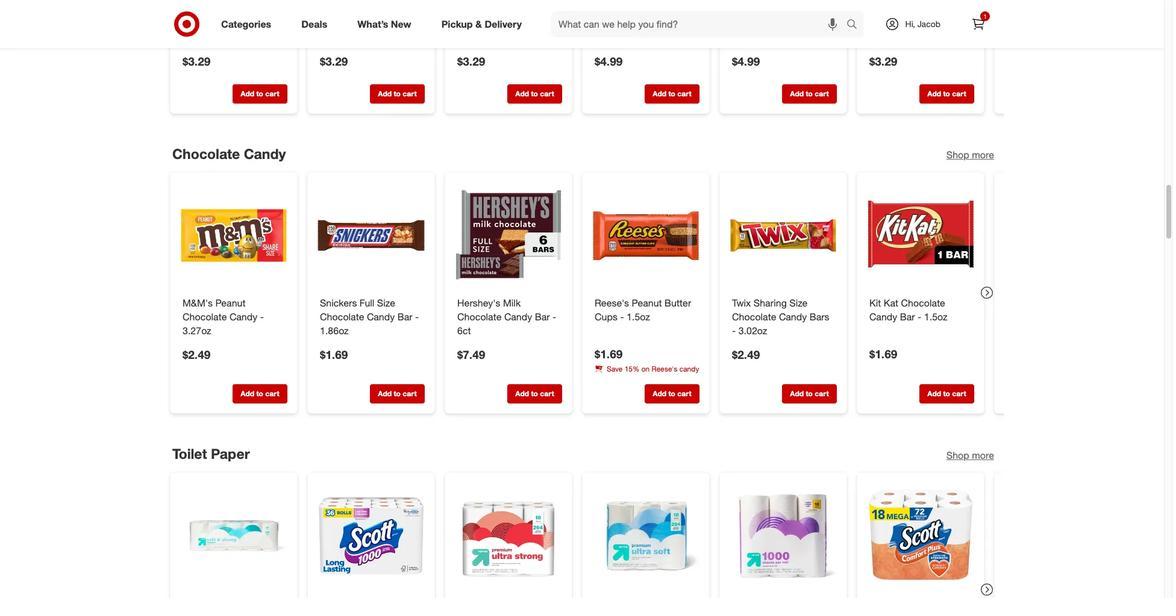 Task type: describe. For each thing, give the bounding box(es) containing it.
pickup & delivery
[[442, 18, 522, 30]]

1%
[[458, 4, 472, 16]]

- inside kit kat chocolate candy bar - 1.5oz
[[918, 311, 922, 323]]

milk inside fairlife lactose-free skim milk - 52 fl oz
[[757, 18, 774, 30]]

toilet
[[172, 446, 207, 462]]

hi,
[[906, 19, 916, 29]]

free for skim fat free milk - 1gal - good & gather™
[[910, 4, 929, 16]]

- inside m&m's peanut chocolate candy - 3.27oz
[[260, 311, 264, 323]]

m&m's
[[183, 297, 213, 309]]

twix
[[732, 297, 751, 309]]

sharing
[[754, 297, 787, 309]]

more for toilet paper
[[972, 450, 995, 462]]

save 15% on reese's candy
[[607, 365, 700, 374]]

more for chocolate candy
[[972, 149, 995, 161]]

kit kat chocolate candy bar - 1.5oz link
[[870, 297, 972, 324]]

size for $2.49
[[790, 297, 808, 309]]

chocolate inside m&m's peanut chocolate candy - 3.27oz
[[183, 311, 227, 323]]

chocolate inside snickers full size chocolate candy bar - 1.86oz
[[320, 311, 364, 323]]

peanut for butter
[[632, 297, 662, 309]]

what's new link
[[347, 11, 427, 37]]

bar for $7.49
[[535, 311, 550, 323]]

oz for fairlife lactose-free 2% milk - 52 fl oz
[[660, 18, 670, 30]]

pickup & delivery link
[[431, 11, 537, 37]]

3.02oz
[[739, 325, 768, 337]]

shop more for toilet paper
[[947, 450, 995, 462]]

vitamin d whole milk - 1gal - good & gather™ link
[[320, 3, 423, 31]]

$1.69 for kit kat chocolate candy bar - 1.5oz
[[870, 347, 898, 361]]

$3.29 for 1% low fat milk - 1gal - good & gather™
[[458, 54, 485, 68]]

$3.29 for skim fat free milk - 1gal - good & gather™
[[870, 54, 898, 68]]

1gal for 2% reduced fat milk - 1gal - good & gather™
[[183, 18, 201, 30]]

1% low fat milk - 1gal - good & gather™ link
[[458, 3, 560, 31]]

search
[[841, 19, 870, 31]]

chocolate inside hershey's milk chocolate candy bar - 6ct
[[458, 311, 502, 323]]

whole
[[364, 4, 391, 16]]

1 link
[[966, 11, 992, 37]]

2% reduced fat milk - 1gal - good & gather™
[[183, 4, 282, 30]]

hershey's milk chocolate candy bar - 6ct link
[[458, 297, 560, 338]]

2% reduced fat milk - 1gal - good & gather™ link
[[183, 3, 285, 31]]

6ct
[[458, 325, 471, 337]]

full
[[360, 297, 375, 309]]

search button
[[841, 11, 870, 40]]

- inside "twix sharing size chocolate candy bars - 3.02oz"
[[732, 325, 736, 337]]

2% inside fairlife lactose-free 2% milk - 52 fl oz
[[595, 18, 610, 30]]

pickup
[[442, 18, 473, 30]]

& for fat
[[924, 18, 930, 30]]

1
[[984, 13, 987, 20]]

categories link
[[211, 11, 286, 37]]

1 $1.69 from the left
[[595, 347, 623, 361]]

deals link
[[291, 11, 343, 37]]

hershey's
[[458, 297, 501, 309]]

m&m's peanut chocolate candy - 3.27oz
[[183, 297, 264, 337]]

jacob
[[918, 19, 941, 29]]

twix sharing size chocolate candy bars - 3.02oz
[[732, 297, 830, 337]]

gather™ for skim fat free milk - 1gal - good & gather™
[[933, 18, 968, 30]]

skim fat free milk - 1gal - good & gather™
[[870, 4, 968, 30]]

- inside reese's peanut butter cups - 1.5oz
[[621, 311, 624, 323]]

$4.99 for skim
[[732, 54, 760, 68]]

milk inside skim fat free milk - 1gal - good & gather™
[[932, 4, 950, 16]]

$7.49
[[458, 348, 485, 362]]

milk inside 1% low fat milk - 1gal - good & gather™
[[511, 4, 529, 16]]

- inside hershey's milk chocolate candy bar - 6ct
[[553, 311, 557, 323]]

candy inside hershey's milk chocolate candy bar - 6ct
[[504, 311, 532, 323]]

peanut for chocolate
[[215, 297, 246, 309]]

fat inside skim fat free milk - 1gal - good & gather™
[[894, 4, 907, 16]]

reese's inside button
[[652, 365, 678, 374]]

1.5oz inside kit kat chocolate candy bar - 1.5oz
[[925, 311, 948, 323]]

bars
[[810, 311, 830, 323]]

candy inside snickers full size chocolate candy bar - 1.86oz
[[367, 311, 395, 323]]

$2.49 for m&m's peanut chocolate candy - 3.27oz
[[183, 348, 211, 362]]

hi, jacob
[[906, 19, 941, 29]]

chocolate candy
[[172, 145, 286, 162]]

d
[[355, 4, 361, 16]]

fat for low
[[495, 4, 509, 16]]

kit kat chocolate candy bar - 1.5oz
[[870, 297, 948, 323]]

fl for fairlife lactose-free skim milk - 52 fl oz
[[797, 18, 802, 30]]

snickers
[[320, 297, 357, 309]]

15%
[[625, 365, 640, 374]]

butter
[[665, 297, 692, 309]]

fairlife lactose-free skim milk - 52 fl oz link
[[732, 3, 835, 31]]

reese's inside reese's peanut butter cups - 1.5oz
[[595, 297, 629, 309]]

5 & from the left
[[476, 18, 482, 30]]

gather™ for 2% reduced fat milk - 1gal - good & gather™
[[246, 18, 281, 30]]



Task type: vqa. For each thing, say whether or not it's contained in the screenshot.
Toddler Girls' Clearance's Toddler
no



Task type: locate. For each thing, give the bounding box(es) containing it.
size
[[377, 297, 395, 309], [790, 297, 808, 309]]

shop for paper
[[947, 450, 970, 462]]

fat
[[242, 4, 255, 16], [495, 4, 509, 16], [894, 4, 907, 16]]

deals
[[302, 18, 327, 30]]

vitamin
[[320, 4, 352, 16]]

0 vertical spatial shop
[[947, 149, 970, 161]]

1 horizontal spatial 1.5oz
[[925, 311, 948, 323]]

scott comfortplus septic-safe 1-ply toilet paper image
[[867, 483, 975, 590], [867, 483, 975, 590]]

shop more for chocolate candy
[[947, 149, 995, 161]]

$4.99 down fairlife lactose-free skim milk - 52 fl oz
[[732, 54, 760, 68]]

good for low
[[464, 18, 488, 30]]

delivery
[[485, 18, 522, 30]]

$4.99 for 2%
[[595, 54, 623, 68]]

1gal
[[538, 4, 556, 16], [183, 18, 201, 30], [320, 18, 338, 30], [870, 18, 888, 30]]

3 $1.69 from the left
[[320, 348, 348, 362]]

1gal inside '2% reduced fat milk - 1gal - good & gather™'
[[183, 18, 201, 30]]

1 size from the left
[[377, 297, 395, 309]]

1 horizontal spatial oz
[[804, 18, 814, 30]]

size for $1.69
[[377, 297, 395, 309]]

free for fairlife lactose-free skim milk - 52 fl oz
[[801, 4, 820, 16]]

1 shop more from the top
[[947, 149, 995, 161]]

1 horizontal spatial 2%
[[595, 18, 610, 30]]

bar inside kit kat chocolate candy bar - 1.5oz
[[900, 311, 915, 323]]

size inside snickers full size chocolate candy bar - 1.86oz
[[377, 297, 395, 309]]

$3.29 down "reduced"
[[183, 54, 211, 68]]

$3.29 down "deals" "link"
[[320, 54, 348, 68]]

$3.29
[[183, 54, 211, 68], [320, 54, 348, 68], [458, 54, 485, 68], [870, 54, 898, 68]]

gather™ inside skim fat free milk - 1gal - good & gather™
[[933, 18, 968, 30]]

peanut right m&m's
[[215, 297, 246, 309]]

candy inside kit kat chocolate candy bar - 1.5oz
[[870, 311, 898, 323]]

1 more from the top
[[972, 149, 995, 161]]

3.27oz
[[183, 325, 211, 337]]

52 for 2%
[[639, 18, 650, 30]]

shop more button for toilet paper
[[947, 449, 995, 463]]

fat for reduced
[[242, 4, 255, 16]]

0 horizontal spatial reese's
[[595, 297, 629, 309]]

2 $1.69 from the left
[[870, 347, 898, 361]]

soft & strong toilet paper - up & up™ image
[[180, 483, 288, 590], [180, 483, 288, 590]]

save 15% on reese's candy button
[[595, 364, 700, 375]]

& for low
[[491, 18, 497, 30]]

0 horizontal spatial fairlife
[[595, 4, 623, 16]]

bar
[[398, 311, 413, 323], [535, 311, 550, 323], [900, 311, 915, 323]]

1 horizontal spatial bar
[[535, 311, 550, 323]]

bar inside snickers full size chocolate candy bar - 1.86oz
[[398, 311, 413, 323]]

lactose- inside fairlife lactose-free 2% milk - 52 fl oz
[[626, 4, 664, 16]]

$3.29 for vitamin d whole milk - 1gal - good & gather™
[[320, 54, 348, 68]]

2 bar from the left
[[535, 311, 550, 323]]

size inside "twix sharing size chocolate candy bars - 3.02oz"
[[790, 297, 808, 309]]

gather™ inside 1% low fat milk - 1gal - good & gather™
[[500, 18, 535, 30]]

0 horizontal spatial 2%
[[183, 4, 197, 16]]

what's
[[358, 18, 388, 30]]

2 horizontal spatial fat
[[894, 4, 907, 16]]

1 horizontal spatial fl
[[797, 18, 802, 30]]

what's new
[[358, 18, 412, 30]]

& inside skim fat free milk - 1gal - good & gather™
[[924, 18, 930, 30]]

shop more button
[[947, 149, 995, 162], [947, 449, 995, 463]]

reese's right on
[[652, 365, 678, 374]]

1 vertical spatial shop more button
[[947, 449, 995, 463]]

candy
[[244, 145, 286, 162], [230, 311, 258, 323], [367, 311, 395, 323], [504, 311, 532, 323], [779, 311, 807, 323], [870, 311, 898, 323]]

1 fl from the left
[[652, 18, 657, 30]]

twix sharing size chocolate candy bars - 3.02oz link
[[732, 297, 835, 338]]

candy inside m&m's peanut chocolate candy - 3.27oz
[[230, 311, 258, 323]]

0 horizontal spatial fat
[[242, 4, 255, 16]]

vitamin d whole milk - 1gal - good & gather™
[[320, 4, 418, 30]]

free inside fairlife lactose-free 2% milk - 52 fl oz
[[664, 4, 683, 16]]

2 shop from the top
[[947, 450, 970, 462]]

add to cart button
[[233, 84, 288, 103], [370, 84, 425, 103], [508, 84, 562, 103], [645, 84, 700, 103], [782, 84, 837, 103], [920, 84, 975, 103], [233, 385, 288, 404], [370, 385, 425, 404], [508, 385, 562, 404], [645, 385, 700, 404], [782, 385, 837, 404], [920, 385, 975, 404]]

2 good from the left
[[347, 18, 372, 30]]

3 & from the left
[[491, 18, 497, 30]]

& for d
[[374, 18, 380, 30]]

low
[[475, 4, 493, 16]]

oz for fairlife lactose-free skim milk - 52 fl oz
[[804, 18, 814, 30]]

2 & from the left
[[374, 18, 380, 30]]

52 inside fairlife lactose-free skim milk - 52 fl oz
[[783, 18, 794, 30]]

1 horizontal spatial lactose-
[[763, 4, 801, 16]]

milk inside hershey's milk chocolate candy bar - 6ct
[[503, 297, 521, 309]]

2 52 from the left
[[783, 18, 794, 30]]

& inside 1% low fat milk - 1gal - good & gather™
[[491, 18, 497, 30]]

0 horizontal spatial $2.49
[[183, 348, 211, 362]]

free inside fairlife lactose-free skim milk - 52 fl oz
[[801, 4, 820, 16]]

fat up categories
[[242, 4, 255, 16]]

1 shop from the top
[[947, 149, 970, 161]]

& inside '2% reduced fat milk - 1gal - good & gather™'
[[237, 18, 243, 30]]

1 fairlife from the left
[[595, 4, 623, 16]]

2 $4.99 from the left
[[732, 54, 760, 68]]

milk inside fairlife lactose-free 2% milk - 52 fl oz
[[612, 18, 630, 30]]

shop more button for chocolate candy
[[947, 149, 995, 162]]

premium ultra soft toilet paper - up & up™ image
[[593, 483, 700, 590], [593, 483, 700, 590]]

free inside skim fat free milk - 1gal - good & gather™
[[910, 4, 929, 16]]

2 oz from the left
[[804, 18, 814, 30]]

1 vertical spatial 2%
[[595, 18, 610, 30]]

$1.69 up save
[[595, 347, 623, 361]]

m&m's peanut chocolate candy - 3.27oz image
[[180, 182, 288, 290], [180, 182, 288, 290]]

1 vertical spatial shop more
[[947, 450, 995, 462]]

2%
[[183, 4, 197, 16], [595, 18, 610, 30]]

candy inside "twix sharing size chocolate candy bars - 3.02oz"
[[779, 311, 807, 323]]

1 horizontal spatial reese's
[[652, 365, 678, 374]]

2 shop more from the top
[[947, 450, 995, 462]]

kit kat chocolate candy bar - 1.5oz image
[[867, 182, 975, 290], [867, 182, 975, 290]]

toilet paper
[[172, 446, 250, 462]]

peanut left butter
[[632, 297, 662, 309]]

bar for $1.69
[[900, 311, 915, 323]]

0 horizontal spatial fl
[[652, 18, 657, 30]]

& for reduced
[[237, 18, 243, 30]]

chocolate inside kit kat chocolate candy bar - 1.5oz
[[901, 297, 946, 309]]

$1.69 down kit kat chocolate candy bar - 1.5oz
[[870, 347, 898, 361]]

1 bar from the left
[[398, 311, 413, 323]]

1 fat from the left
[[242, 4, 255, 16]]

snickers full size chocolate candy bar - 1.86oz link
[[320, 297, 423, 338]]

1 vertical spatial shop
[[947, 450, 970, 462]]

0 vertical spatial shop more
[[947, 149, 995, 161]]

0 horizontal spatial $4.99
[[595, 54, 623, 68]]

fat up hi,
[[894, 4, 907, 16]]

fairlife for skim
[[732, 4, 761, 16]]

free for fairlife lactose-free 2% milk - 52 fl oz
[[664, 4, 683, 16]]

skim inside skim fat free milk - 1gal - good & gather™
[[870, 4, 891, 16]]

0 horizontal spatial 1.5oz
[[627, 311, 650, 323]]

1.5oz inside reese's peanut butter cups - 1.5oz
[[627, 311, 650, 323]]

- inside fairlife lactose-free 2% milk - 52 fl oz
[[632, 18, 636, 30]]

4 gather™ from the left
[[933, 18, 968, 30]]

good inside the vitamin d whole milk - 1gal - good & gather™
[[347, 18, 372, 30]]

0 horizontal spatial size
[[377, 297, 395, 309]]

lactose- for 2%
[[626, 4, 664, 16]]

save
[[607, 365, 623, 374]]

to
[[256, 89, 263, 98], [394, 89, 401, 98], [531, 89, 538, 98], [669, 89, 676, 98], [806, 89, 813, 98], [944, 89, 951, 98], [256, 390, 263, 399], [394, 390, 401, 399], [531, 390, 538, 399], [669, 390, 676, 399], [806, 390, 813, 399], [944, 390, 951, 399]]

gather™ inside the vitamin d whole milk - 1gal - good & gather™
[[383, 18, 418, 30]]

1 horizontal spatial $4.99
[[732, 54, 760, 68]]

&
[[237, 18, 243, 30], [374, 18, 380, 30], [491, 18, 497, 30], [924, 18, 930, 30], [476, 18, 482, 30]]

2 fat from the left
[[495, 4, 509, 16]]

cups
[[595, 311, 618, 323]]

fairlife
[[595, 4, 623, 16], [732, 4, 761, 16]]

0 horizontal spatial skim
[[732, 18, 754, 30]]

1 horizontal spatial 52
[[783, 18, 794, 30]]

good for fat
[[897, 18, 922, 30]]

0 vertical spatial more
[[972, 149, 995, 161]]

shop for candy
[[947, 149, 970, 161]]

1 & from the left
[[237, 18, 243, 30]]

1 horizontal spatial $1.69
[[595, 347, 623, 361]]

0 horizontal spatial $1.69
[[320, 348, 348, 362]]

lactose- for skim
[[763, 4, 801, 16]]

1 lactose- from the left
[[626, 4, 664, 16]]

peanut inside m&m's peanut chocolate candy - 3.27oz
[[215, 297, 246, 309]]

What can we help you find? suggestions appear below search field
[[552, 11, 850, 37]]

1 horizontal spatial free
[[801, 4, 820, 16]]

fat inside 1% low fat milk - 1gal - good & gather™
[[495, 4, 509, 16]]

size right full
[[377, 297, 395, 309]]

fairlife inside fairlife lactose-free 2% milk - 52 fl oz
[[595, 4, 623, 16]]

snickers full size chocolate candy bar - 1.86oz image
[[318, 182, 425, 290], [318, 182, 425, 290]]

hershey's milk chocolate candy bar - 6ct
[[458, 297, 557, 337]]

2 $2.49 from the left
[[732, 348, 760, 362]]

bar inside hershey's milk chocolate candy bar - 6ct
[[535, 311, 550, 323]]

$3.29 for 2% reduced fat milk - 1gal - good & gather™
[[183, 54, 211, 68]]

add to cart
[[241, 89, 280, 98], [378, 89, 417, 98], [516, 89, 554, 98], [653, 89, 692, 98], [790, 89, 829, 98], [928, 89, 967, 98], [241, 390, 280, 399], [378, 390, 417, 399], [516, 390, 554, 399], [653, 390, 692, 399], [790, 390, 829, 399], [928, 390, 967, 399]]

reese's peanut butter cups - 1.5oz image
[[593, 182, 700, 290], [593, 182, 700, 290]]

3 bar from the left
[[900, 311, 915, 323]]

1gal for skim fat free milk - 1gal - good & gather™
[[870, 18, 888, 30]]

1% low fat milk - 1gal - good & gather™
[[458, 4, 556, 30]]

1 oz from the left
[[660, 18, 670, 30]]

fat inside '2% reduced fat milk - 1gal - good & gather™'
[[242, 4, 255, 16]]

lactose- inside fairlife lactose-free skim milk - 52 fl oz
[[763, 4, 801, 16]]

fat up delivery
[[495, 4, 509, 16]]

fl inside fairlife lactose-free 2% milk - 52 fl oz
[[652, 18, 657, 30]]

52 inside fairlife lactose-free 2% milk - 52 fl oz
[[639, 18, 650, 30]]

oz inside fairlife lactose-free 2% milk - 52 fl oz
[[660, 18, 670, 30]]

0 horizontal spatial 52
[[639, 18, 650, 30]]

1 peanut from the left
[[215, 297, 246, 309]]

reese's
[[595, 297, 629, 309], [652, 365, 678, 374]]

$4.99 down fairlife lactose-free 2% milk - 52 fl oz at the right
[[595, 54, 623, 68]]

1gal inside skim fat free milk - 1gal - good & gather™
[[870, 18, 888, 30]]

3 fat from the left
[[894, 4, 907, 16]]

$3.29 down search button
[[870, 54, 898, 68]]

2 horizontal spatial bar
[[900, 311, 915, 323]]

1 horizontal spatial fairlife
[[732, 4, 761, 16]]

2 more from the top
[[972, 450, 995, 462]]

3 gather™ from the left
[[500, 18, 535, 30]]

0 horizontal spatial free
[[664, 4, 683, 16]]

good inside '2% reduced fat milk - 1gal - good & gather™'
[[210, 18, 234, 30]]

2 $3.29 from the left
[[320, 54, 348, 68]]

$2.49 down 3.27oz
[[183, 348, 211, 362]]

fairlife lactose-free skim milk - 52 fl oz
[[732, 4, 820, 30]]

hershey's milk chocolate candy bar - 6ct image
[[455, 182, 562, 290], [455, 182, 562, 290]]

2 1.5oz from the left
[[925, 311, 948, 323]]

reese's up cups
[[595, 297, 629, 309]]

fairlife inside fairlife lactose-free skim milk - 52 fl oz
[[732, 4, 761, 16]]

on
[[642, 365, 650, 374]]

gather™ inside '2% reduced fat milk - 1gal - good & gather™'
[[246, 18, 281, 30]]

1 shop more button from the top
[[947, 149, 995, 162]]

1 horizontal spatial peanut
[[632, 297, 662, 309]]

milk inside the vitamin d whole milk - 1gal - good & gather™
[[394, 4, 412, 16]]

2 gather™ from the left
[[383, 18, 418, 30]]

1 gather™ from the left
[[246, 18, 281, 30]]

candy
[[680, 365, 700, 374]]

$3.29 down pickup & delivery on the left of page
[[458, 54, 485, 68]]

3 good from the left
[[464, 18, 488, 30]]

3 $3.29 from the left
[[458, 54, 485, 68]]

oz inside fairlife lactose-free skim milk - 52 fl oz
[[804, 18, 814, 30]]

twix sharing size chocolate candy bars - 3.02oz image
[[730, 182, 837, 290], [730, 182, 837, 290]]

2 free from the left
[[801, 4, 820, 16]]

52 for skim
[[783, 18, 794, 30]]

1 horizontal spatial $2.49
[[732, 348, 760, 362]]

1 free from the left
[[664, 4, 683, 16]]

52
[[639, 18, 650, 30], [783, 18, 794, 30]]

snickers full size chocolate candy bar - 1.86oz
[[320, 297, 419, 337]]

$2.49 down 3.02oz
[[732, 348, 760, 362]]

1 vertical spatial more
[[972, 450, 995, 462]]

categories
[[221, 18, 271, 30]]

$1.69
[[595, 347, 623, 361], [870, 347, 898, 361], [320, 348, 348, 362]]

0 vertical spatial reese's
[[595, 297, 629, 309]]

0 horizontal spatial bar
[[398, 311, 413, 323]]

4 $3.29 from the left
[[870, 54, 898, 68]]

1gal for vitamin d whole milk - 1gal - good & gather™
[[320, 18, 338, 30]]

0 horizontal spatial lactose-
[[626, 4, 664, 16]]

1gal inside the vitamin d whole milk - 1gal - good & gather™
[[320, 18, 338, 30]]

2% inside '2% reduced fat milk - 1gal - good & gather™'
[[183, 4, 197, 16]]

$1.69 for snickers full size chocolate candy bar - 1.86oz
[[320, 348, 348, 362]]

1 vertical spatial skim
[[732, 18, 754, 30]]

1 $3.29 from the left
[[183, 54, 211, 68]]

reese's peanut butter cups - 1.5oz
[[595, 297, 692, 323]]

m&m's peanut chocolate candy - 3.27oz link
[[183, 297, 285, 338]]

1 horizontal spatial size
[[790, 297, 808, 309]]

chocolate inside "twix sharing size chocolate candy bars - 3.02oz"
[[732, 311, 777, 323]]

1gal for 1% low fat milk - 1gal - good & gather™
[[538, 4, 556, 16]]

1.5oz
[[627, 311, 650, 323], [925, 311, 948, 323]]

-
[[278, 4, 282, 16], [414, 4, 418, 16], [532, 4, 535, 16], [952, 4, 956, 16], [204, 18, 207, 30], [341, 18, 345, 30], [458, 18, 461, 30], [632, 18, 636, 30], [777, 18, 781, 30], [891, 18, 895, 30], [260, 311, 264, 323], [415, 311, 419, 323], [553, 311, 557, 323], [621, 311, 624, 323], [918, 311, 922, 323], [732, 325, 736, 337]]

premium ultra strong toilet paper - up & up™ image
[[455, 483, 562, 590], [455, 483, 562, 590]]

2 peanut from the left
[[632, 297, 662, 309]]

fl inside fairlife lactose-free skim milk - 52 fl oz
[[797, 18, 802, 30]]

1 vertical spatial reese's
[[652, 365, 678, 374]]

2 lactose- from the left
[[763, 4, 801, 16]]

0 horizontal spatial peanut
[[215, 297, 246, 309]]

more
[[972, 149, 995, 161], [972, 450, 995, 462]]

2 horizontal spatial free
[[910, 4, 929, 16]]

0 vertical spatial skim
[[870, 4, 891, 16]]

$2.49 for twix sharing size chocolate candy bars - 3.02oz
[[732, 348, 760, 362]]

1 52 from the left
[[639, 18, 650, 30]]

0 horizontal spatial oz
[[660, 18, 670, 30]]

lactose-
[[626, 4, 664, 16], [763, 4, 801, 16]]

good inside skim fat free milk - 1gal - good & gather™
[[897, 18, 922, 30]]

good inside 1% low fat milk - 1gal - good & gather™
[[464, 18, 488, 30]]

fl for fairlife lactose-free 2% milk - 52 fl oz
[[652, 18, 657, 30]]

good for reduced
[[210, 18, 234, 30]]

size right sharing
[[790, 297, 808, 309]]

2 size from the left
[[790, 297, 808, 309]]

2 fairlife from the left
[[732, 4, 761, 16]]

2 fl from the left
[[797, 18, 802, 30]]

scott 1000 septic-safe 1-ply toilet paper image
[[318, 483, 425, 590], [318, 483, 425, 590]]

1gal inside 1% low fat milk - 1gal - good & gather™
[[538, 4, 556, 16]]

$4.99
[[595, 54, 623, 68], [732, 54, 760, 68]]

gather™ for vitamin d whole milk - 1gal - good & gather™
[[383, 18, 418, 30]]

fl
[[652, 18, 657, 30], [797, 18, 802, 30]]

1 horizontal spatial fat
[[495, 4, 509, 16]]

shop more
[[947, 149, 995, 161], [947, 450, 995, 462]]

1 $2.49 from the left
[[183, 348, 211, 362]]

- inside fairlife lactose-free skim milk - 52 fl oz
[[777, 18, 781, 30]]

$2.49
[[183, 348, 211, 362], [732, 348, 760, 362]]

kit
[[870, 297, 881, 309]]

1 $4.99 from the left
[[595, 54, 623, 68]]

cart
[[265, 89, 280, 98], [403, 89, 417, 98], [540, 89, 554, 98], [678, 89, 692, 98], [815, 89, 829, 98], [953, 89, 967, 98], [265, 390, 280, 399], [403, 390, 417, 399], [540, 390, 554, 399], [678, 390, 692, 399], [815, 390, 829, 399], [953, 390, 967, 399]]

& inside the vitamin d whole milk - 1gal - good & gather™
[[374, 18, 380, 30]]

fairlife lactose-free 2% milk - 52 fl oz link
[[595, 3, 697, 31]]

1.86oz
[[320, 325, 349, 337]]

1000 sheets per roll toilet paper - up & up™ image
[[730, 483, 837, 590], [730, 483, 837, 590]]

oz
[[660, 18, 670, 30], [804, 18, 814, 30]]

3 free from the left
[[910, 4, 929, 16]]

kat
[[884, 297, 899, 309]]

skim fat free milk - 1gal - good & gather™ link
[[870, 3, 972, 31]]

fairlife lactose-free 2% milk - 52 fl oz
[[595, 4, 683, 30]]

- inside snickers full size chocolate candy bar - 1.86oz
[[415, 311, 419, 323]]

skim inside fairlife lactose-free skim milk - 52 fl oz
[[732, 18, 754, 30]]

1 1.5oz from the left
[[627, 311, 650, 323]]

4 & from the left
[[924, 18, 930, 30]]

0 vertical spatial 2%
[[183, 4, 197, 16]]

milk inside '2% reduced fat milk - 1gal - good & gather™'
[[258, 4, 275, 16]]

add
[[241, 89, 254, 98], [378, 89, 392, 98], [516, 89, 529, 98], [653, 89, 667, 98], [790, 89, 804, 98], [928, 89, 942, 98], [241, 390, 254, 399], [378, 390, 392, 399], [516, 390, 529, 399], [653, 390, 667, 399], [790, 390, 804, 399], [928, 390, 942, 399]]

0 vertical spatial shop more button
[[947, 149, 995, 162]]

fairlife for 2%
[[595, 4, 623, 16]]

4 good from the left
[[897, 18, 922, 30]]

$1.69 down 1.86oz
[[320, 348, 348, 362]]

gather™ for 1% low fat milk - 1gal - good & gather™
[[500, 18, 535, 30]]

reduced
[[200, 4, 239, 16]]

chocolate
[[172, 145, 240, 162], [901, 297, 946, 309], [183, 311, 227, 323], [320, 311, 364, 323], [458, 311, 502, 323], [732, 311, 777, 323]]

shop
[[947, 149, 970, 161], [947, 450, 970, 462]]

2 shop more button from the top
[[947, 449, 995, 463]]

1 good from the left
[[210, 18, 234, 30]]

peanut inside reese's peanut butter cups - 1.5oz
[[632, 297, 662, 309]]

good for d
[[347, 18, 372, 30]]

new
[[391, 18, 412, 30]]

reese's peanut butter cups - 1.5oz link
[[595, 297, 697, 324]]

paper
[[211, 446, 250, 462]]

1 horizontal spatial skim
[[870, 4, 891, 16]]

good
[[210, 18, 234, 30], [347, 18, 372, 30], [464, 18, 488, 30], [897, 18, 922, 30]]

free
[[664, 4, 683, 16], [801, 4, 820, 16], [910, 4, 929, 16]]

2 horizontal spatial $1.69
[[870, 347, 898, 361]]



